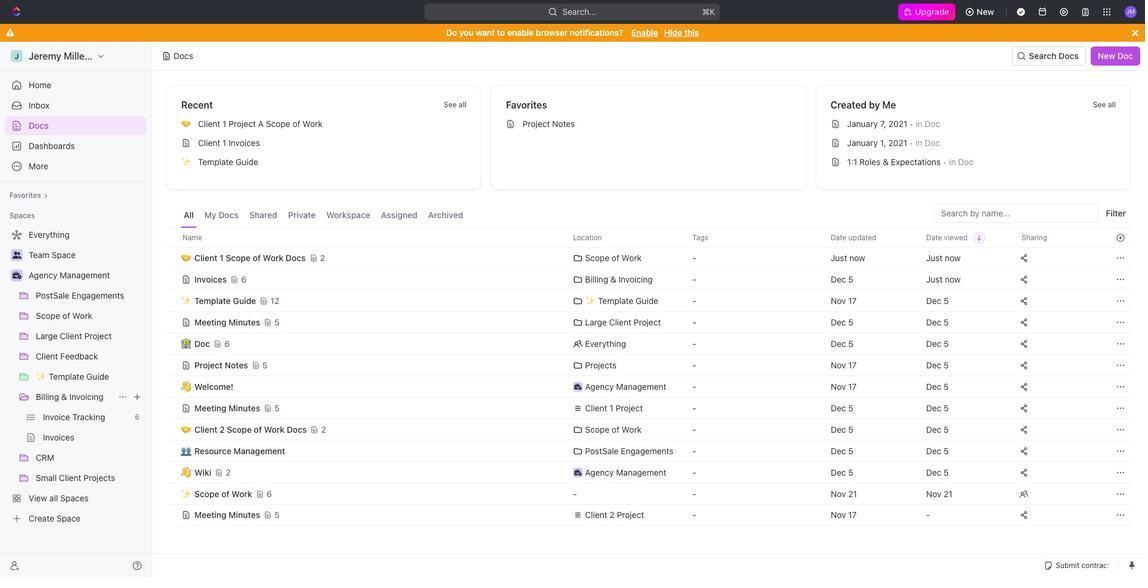 Task type: locate. For each thing, give the bounding box(es) containing it.
in for january 7, 2021
[[916, 119, 922, 129]]

0 horizontal spatial notes
[[225, 360, 248, 370]]

1 nov 17 from the top
[[831, 295, 857, 306]]

1 vertical spatial everything
[[585, 338, 626, 349]]

2021 for january 1, 2021
[[888, 138, 907, 148]]

guide
[[236, 157, 258, 167], [233, 295, 256, 306], [636, 295, 658, 306], [86, 372, 109, 382]]

1 vertical spatial agency
[[585, 381, 614, 392]]

agency for nov 17
[[585, 381, 614, 392]]

1 row from the top
[[166, 228, 1131, 247]]

upgrade link
[[898, 4, 955, 20]]

template guide down client 1 scope of work docs
[[194, 295, 256, 306]]

tree containing everything
[[5, 225, 147, 528]]

8 row from the top
[[166, 376, 1131, 397]]

invoices down client 1 scope of work docs
[[194, 274, 227, 284]]

-
[[692, 253, 696, 263], [692, 274, 696, 284], [692, 295, 696, 306], [692, 317, 696, 327], [692, 338, 696, 349], [692, 360, 696, 370], [692, 381, 696, 392], [692, 403, 696, 413], [692, 424, 696, 434], [692, 446, 696, 456], [692, 467, 696, 477], [573, 489, 577, 499], [692, 489, 696, 499], [692, 510, 696, 520], [926, 510, 930, 520]]

1 horizontal spatial postsale engagements
[[585, 446, 673, 456]]

meeting minutes for large client project
[[194, 317, 260, 327]]

agency down team
[[29, 270, 57, 280]]

0 horizontal spatial large
[[36, 331, 58, 341]]

in up expectations
[[916, 138, 922, 148]]

private
[[288, 210, 316, 220]]

agency for dec 5
[[585, 467, 614, 477]]

1 minutes from the top
[[229, 317, 260, 327]]

5
[[848, 274, 853, 284], [944, 295, 949, 306], [274, 317, 280, 327], [848, 317, 853, 327], [944, 317, 949, 327], [848, 338, 853, 349], [944, 338, 949, 349], [262, 360, 268, 370], [944, 360, 949, 370], [944, 381, 949, 392], [274, 403, 280, 413], [848, 403, 853, 413], [944, 403, 949, 413], [848, 424, 853, 434], [944, 424, 949, 434], [848, 446, 853, 456], [944, 446, 949, 456], [848, 467, 853, 477], [944, 467, 949, 477], [274, 510, 280, 520]]

2 21 from the left
[[944, 489, 952, 499]]

✨ inside table
[[585, 295, 596, 306]]

roles
[[859, 157, 881, 167]]

agency management down team space link
[[29, 270, 110, 280]]

all
[[459, 100, 467, 109], [1108, 100, 1116, 109], [49, 493, 58, 503]]

tree inside sidebar navigation
[[5, 225, 147, 528]]

1 vertical spatial invoicing
[[69, 392, 104, 402]]

dec
[[831, 274, 846, 284], [926, 295, 941, 306], [831, 317, 846, 327], [926, 317, 941, 327], [831, 338, 846, 349], [926, 338, 941, 349], [926, 360, 941, 370], [926, 381, 941, 392], [831, 403, 846, 413], [926, 403, 941, 413], [831, 424, 846, 434], [926, 424, 941, 434], [831, 446, 846, 456], [926, 446, 941, 456], [831, 467, 846, 477], [926, 467, 941, 477]]

agency up client 1 project
[[585, 381, 614, 392]]

1 horizontal spatial new
[[1098, 51, 1115, 61]]

notifications?
[[570, 27, 623, 38]]

4 17 from the top
[[848, 510, 857, 520]]

1 horizontal spatial postsale
[[585, 446, 619, 456]]

2 meeting minutes from the top
[[194, 403, 260, 413]]

1 horizontal spatial nov 21
[[926, 489, 952, 499]]

1 vertical spatial new
[[1098, 51, 1115, 61]]

invoices inside client 1 invoices link
[[229, 138, 260, 148]]

1 meeting minutes from the top
[[194, 317, 260, 327]]

6
[[241, 274, 246, 284], [224, 338, 230, 349], [135, 413, 140, 422], [266, 489, 272, 499]]

1 vertical spatial projects
[[84, 473, 115, 483]]

agency right business time icon at the bottom of page
[[585, 467, 614, 477]]

date for date viewed
[[926, 233, 942, 242]]

0 horizontal spatial see all button
[[439, 98, 471, 112]]

row
[[166, 228, 1131, 247], [166, 246, 1131, 270], [166, 267, 1131, 291], [166, 289, 1131, 313], [166, 310, 1131, 334], [166, 332, 1131, 356], [166, 353, 1131, 377], [166, 376, 1131, 397], [166, 396, 1131, 420], [166, 418, 1131, 442], [166, 440, 1131, 462], [166, 461, 1131, 485], [166, 482, 1131, 506], [166, 503, 1131, 527]]

new right upgrade
[[977, 7, 994, 17]]

user group image
[[12, 252, 21, 259]]

jm button
[[1121, 2, 1140, 21]]

0 horizontal spatial &
[[61, 392, 67, 402]]

1 meeting from the top
[[194, 317, 226, 327]]

see all
[[444, 100, 467, 109], [1093, 100, 1116, 109]]

engagements inside table
[[621, 446, 673, 456]]

nov for ✨ template guide
[[831, 295, 846, 306]]

6 for scope of work
[[266, 489, 272, 499]]

postsale inside postsale engagements link
[[36, 290, 69, 301]]

business time image
[[12, 272, 21, 279], [574, 384, 582, 390]]

meeting minutes for client 2 project
[[194, 510, 260, 520]]

1 17 from the top
[[848, 295, 857, 306]]

10 row from the top
[[166, 418, 1131, 442]]

template guide down the client 1 invoices
[[198, 157, 258, 167]]

new for new doc
[[1098, 51, 1115, 61]]

2 see all from the left
[[1093, 100, 1116, 109]]

1 2021 from the top
[[888, 119, 907, 129]]

now for just now
[[945, 253, 961, 263]]

agency management link
[[29, 266, 144, 285]]

4 row from the top
[[166, 289, 1131, 313]]

postsale engagements
[[36, 290, 124, 301], [585, 446, 673, 456]]

invoices inside invoices link
[[43, 432, 74, 442]]

scope of work down wiki
[[194, 489, 252, 499]]

17
[[848, 295, 857, 306], [848, 360, 857, 370], [848, 381, 857, 392], [848, 510, 857, 520]]

see for created by me
[[1093, 100, 1106, 109]]

1 vertical spatial project notes
[[194, 360, 248, 370]]

tab list containing all
[[181, 204, 466, 228]]

spaces down the 'favorites' button
[[10, 211, 35, 220]]

scope of work inside tree
[[36, 311, 92, 321]]

just
[[831, 253, 847, 263], [926, 253, 943, 263], [926, 274, 943, 284]]

date left updated
[[831, 233, 847, 242]]

1 horizontal spatial project notes
[[523, 119, 575, 129]]

archived
[[428, 210, 463, 220]]

1 horizontal spatial invoicing
[[619, 274, 653, 284]]

2 vertical spatial meeting minutes
[[194, 510, 260, 520]]

1 january from the top
[[847, 119, 878, 129]]

new
[[977, 7, 994, 17], [1098, 51, 1115, 61]]

2 vertical spatial agency management
[[585, 467, 666, 477]]

2 meeting from the top
[[194, 403, 226, 413]]

table
[[166, 228, 1131, 527]]

0 vertical spatial meeting minutes
[[194, 317, 260, 327]]

1 horizontal spatial all
[[459, 100, 467, 109]]

name
[[182, 233, 202, 242]]

1 vertical spatial minutes
[[229, 403, 260, 413]]

1 horizontal spatial billing & invoicing
[[585, 274, 653, 284]]

2 17 from the top
[[848, 360, 857, 370]]

agency management for dec
[[585, 467, 666, 477]]

• up january 1, 2021 • in doc
[[910, 119, 913, 129]]

1 see from the left
[[444, 100, 457, 109]]

agency inside sidebar navigation
[[29, 270, 57, 280]]

1 horizontal spatial date
[[926, 233, 942, 242]]

2 see all button from the left
[[1088, 98, 1121, 112]]

project notes
[[523, 119, 575, 129], [194, 360, 248, 370]]

in right expectations
[[949, 157, 956, 167]]

✨ inside tree
[[36, 372, 47, 382]]

6 up welcome!
[[224, 338, 230, 349]]

2 vertical spatial agency
[[585, 467, 614, 477]]

my docs
[[204, 210, 239, 220]]

1 horizontal spatial see all button
[[1088, 98, 1121, 112]]

doc
[[1117, 51, 1133, 61], [925, 119, 940, 129], [925, 138, 940, 148], [958, 157, 973, 167], [194, 338, 210, 349]]

6 down client 1 scope of work docs
[[241, 274, 246, 284]]

0 vertical spatial large
[[585, 317, 607, 327]]

1 vertical spatial template guide
[[194, 295, 256, 306]]

0 vertical spatial minutes
[[229, 317, 260, 327]]

1 horizontal spatial billing
[[585, 274, 608, 284]]

projects up client 1 project
[[585, 360, 617, 370]]

see all button for created by me
[[1088, 98, 1121, 112]]

projects inside tree
[[84, 473, 115, 483]]

scope down location
[[585, 253, 609, 263]]

more
[[29, 161, 48, 171]]

agency management up client 1 project
[[585, 381, 666, 392]]

space for team space
[[52, 250, 76, 260]]

0 horizontal spatial spaces
[[10, 211, 35, 220]]

0 vertical spatial invoices
[[229, 138, 260, 148]]

postsale down agency management link at the left top
[[36, 290, 69, 301]]

just for just now
[[926, 253, 943, 263]]

my docs button
[[201, 204, 242, 228]]

minutes
[[229, 317, 260, 327], [229, 403, 260, 413], [229, 510, 260, 520]]

inbox
[[29, 100, 50, 110]]

scope up client feedback
[[36, 311, 60, 321]]

0 horizontal spatial see
[[444, 100, 457, 109]]

engagements down client 1 project
[[621, 446, 673, 456]]

2 vertical spatial ✨
[[36, 372, 47, 382]]

sidebar navigation
[[0, 42, 154, 577]]

client feedback link
[[36, 347, 144, 366]]

engagements up scope of work link
[[72, 290, 124, 301]]

2 minutes from the top
[[229, 403, 260, 413]]

2 horizontal spatial invoices
[[229, 138, 260, 148]]

new right search docs
[[1098, 51, 1115, 61]]

crm link
[[36, 448, 144, 468]]

space down everything link
[[52, 250, 76, 260]]

2 see from the left
[[1093, 100, 1106, 109]]

template inside sidebar navigation
[[49, 372, 84, 382]]

dec 5
[[831, 274, 853, 284], [926, 295, 949, 306], [831, 317, 853, 327], [926, 317, 949, 327], [831, 338, 853, 349], [926, 338, 949, 349], [926, 360, 949, 370], [926, 381, 949, 392], [831, 403, 853, 413], [926, 403, 949, 413], [831, 424, 853, 434], [926, 424, 949, 434], [831, 446, 853, 456], [926, 446, 949, 456], [831, 467, 853, 477], [926, 467, 949, 477]]

date for date updated
[[831, 233, 847, 242]]

2 for client 2 scope of work docs
[[321, 424, 326, 434]]

work inside sidebar navigation
[[72, 311, 92, 321]]

1 horizontal spatial notes
[[552, 119, 575, 129]]

agency management up client 2 project
[[585, 467, 666, 477]]

billing inside sidebar navigation
[[36, 392, 59, 402]]

filter
[[1106, 208, 1126, 218]]

1 vertical spatial large
[[36, 331, 58, 341]]

⌘k
[[702, 7, 715, 17]]

0 horizontal spatial postsale engagements
[[36, 290, 124, 301]]

1 horizontal spatial projects
[[585, 360, 617, 370]]

• inside "january 7, 2021 • in doc"
[[910, 119, 913, 129]]

filter button
[[1101, 204, 1131, 223]]

invoices
[[229, 138, 260, 148], [194, 274, 227, 284], [43, 432, 74, 442]]

1 vertical spatial large client project
[[36, 331, 112, 341]]

scope down my docs button on the left top of the page
[[226, 253, 251, 263]]

date viewed button
[[919, 228, 985, 247]]

2021 for january 7, 2021
[[888, 119, 907, 129]]

minutes for large client project
[[229, 317, 260, 327]]

new doc
[[1098, 51, 1133, 61]]

everything inside tree
[[29, 230, 70, 240]]

1 horizontal spatial business time image
[[574, 384, 582, 390]]

projects
[[585, 360, 617, 370], [84, 473, 115, 483]]

1 horizontal spatial see all
[[1093, 100, 1116, 109]]

invoices down invoice
[[43, 432, 74, 442]]

17 for 2
[[848, 510, 857, 520]]

client for client feedback
[[36, 351, 58, 361]]

billing
[[585, 274, 608, 284], [36, 392, 59, 402]]

1 vertical spatial space
[[56, 513, 81, 524]]

jeremy miller's workspace, , element
[[11, 50, 23, 62]]

scope of work
[[585, 253, 642, 263], [36, 311, 92, 321], [585, 424, 642, 434], [194, 489, 252, 499]]

client for client 2 project
[[585, 510, 607, 520]]

docs
[[174, 51, 193, 61], [1059, 51, 1079, 61], [29, 120, 49, 131], [219, 210, 239, 220], [286, 253, 306, 263], [287, 424, 307, 434]]

0 horizontal spatial date
[[831, 233, 847, 242]]

1 vertical spatial 2021
[[888, 138, 907, 148]]

recent
[[181, 100, 213, 110]]

small
[[36, 473, 57, 483]]

2 january from the top
[[847, 138, 878, 148]]

feedback
[[60, 351, 98, 361]]

meeting for large client project
[[194, 317, 226, 327]]

me
[[882, 100, 896, 110]]

2 2021 from the top
[[888, 138, 907, 148]]

january up roles
[[847, 138, 878, 148]]

1 vertical spatial &
[[610, 274, 616, 284]]

• inside january 1, 2021 • in doc
[[910, 138, 913, 148]]

spaces down small client projects
[[60, 493, 89, 503]]

tree
[[5, 225, 147, 528]]

3 meeting from the top
[[194, 510, 226, 520]]

0 vertical spatial 2021
[[888, 119, 907, 129]]

date left viewed
[[926, 233, 942, 242]]

1 see all button from the left
[[439, 98, 471, 112]]

upgrade
[[915, 7, 949, 17]]

2
[[320, 253, 325, 263], [220, 424, 225, 434], [321, 424, 326, 434], [226, 467, 231, 477], [610, 510, 615, 520]]

welcome!
[[194, 381, 233, 392]]

1 horizontal spatial invoices
[[194, 274, 227, 284]]

invoice tracking
[[43, 412, 105, 422]]

1 horizontal spatial workspace
[[326, 210, 370, 220]]

management down the client 2 scope of work docs
[[234, 446, 285, 456]]

1 horizontal spatial large client project
[[585, 317, 661, 327]]

0 vertical spatial space
[[52, 250, 76, 260]]

0 vertical spatial billing
[[585, 274, 608, 284]]

• right expectations
[[943, 157, 947, 167]]

workspace right miller's
[[98, 51, 148, 61]]

• for january 7, 2021
[[910, 119, 913, 129]]

6 inside tree
[[135, 413, 140, 422]]

21
[[848, 489, 857, 499], [944, 489, 952, 499]]

nov 17
[[831, 295, 857, 306], [831, 360, 857, 370], [831, 381, 857, 392], [831, 510, 857, 520]]

invoicing
[[619, 274, 653, 284], [69, 392, 104, 402]]

large
[[585, 317, 607, 327], [36, 331, 58, 341]]

2 vertical spatial in
[[949, 157, 956, 167]]

jeremy miller's workspace
[[29, 51, 148, 61]]

3 meeting minutes from the top
[[194, 510, 260, 520]]

meeting
[[194, 317, 226, 327], [194, 403, 226, 413], [194, 510, 226, 520]]

1 horizontal spatial spaces
[[60, 493, 89, 503]]

postsale engagements down agency management link at the left top
[[36, 290, 124, 301]]

of
[[293, 119, 300, 129], [253, 253, 261, 263], [612, 253, 619, 263], [62, 311, 70, 321], [254, 424, 262, 434], [612, 424, 619, 434], [221, 489, 229, 499]]

doc inside button
[[1117, 51, 1133, 61]]

0 horizontal spatial invoices
[[43, 432, 74, 442]]

date
[[831, 233, 847, 242], [926, 233, 942, 242]]

invoices link
[[43, 428, 144, 447]]

see all for created by me
[[1093, 100, 1116, 109]]

in up january 1, 2021 • in doc
[[916, 119, 922, 129]]

enable
[[507, 27, 534, 38]]

✨ template guide
[[585, 295, 658, 306], [36, 372, 109, 382]]

row containing wiki
[[166, 461, 1131, 485]]

0 vertical spatial postsale
[[36, 290, 69, 301]]

1 vertical spatial ✨ template guide
[[36, 372, 109, 382]]

3 17 from the top
[[848, 381, 857, 392]]

large client project inside tree
[[36, 331, 112, 341]]

postsale
[[36, 290, 69, 301], [585, 446, 619, 456]]

0 vertical spatial new
[[977, 7, 994, 17]]

1 vertical spatial in
[[916, 138, 922, 148]]

0 vertical spatial •
[[910, 119, 913, 129]]

invoices down client 1 project a scope of work
[[229, 138, 260, 148]]

0 vertical spatial notes
[[552, 119, 575, 129]]

0 vertical spatial everything
[[29, 230, 70, 240]]

11 row from the top
[[166, 440, 1131, 462]]

workspace inside button
[[326, 210, 370, 220]]

0 horizontal spatial billing
[[36, 392, 59, 402]]

0 horizontal spatial ✨
[[36, 372, 47, 382]]

billing down location
[[585, 274, 608, 284]]

large client project
[[585, 317, 661, 327], [36, 331, 112, 341]]

invoice
[[43, 412, 70, 422]]

inbox link
[[5, 96, 147, 115]]

docs inside search docs button
[[1059, 51, 1079, 61]]

0 horizontal spatial postsale
[[36, 290, 69, 301]]

6 for invoices
[[241, 274, 246, 284]]

favorites inside button
[[10, 191, 41, 200]]

see for recent
[[444, 100, 457, 109]]

0 horizontal spatial ✨ template guide
[[36, 372, 109, 382]]

scope up resource management
[[227, 424, 252, 434]]

3 row from the top
[[166, 267, 1131, 291]]

0 vertical spatial workspace
[[98, 51, 148, 61]]

row containing scope of work
[[166, 482, 1131, 506]]

3 nov 17 from the top
[[831, 381, 857, 392]]

postsale engagements down client 1 project
[[585, 446, 673, 456]]

6 up invoices link
[[135, 413, 140, 422]]

0 vertical spatial in
[[916, 119, 922, 129]]

6 row from the top
[[166, 332, 1131, 356]]

row containing invoices
[[166, 267, 1131, 291]]

billing up invoice
[[36, 392, 59, 402]]

workspace right private
[[326, 210, 370, 220]]

1 vertical spatial meeting minutes
[[194, 403, 260, 413]]

january
[[847, 119, 878, 129], [847, 138, 878, 148]]

scope of work down postsale engagements link at the left of the page
[[36, 311, 92, 321]]

scope of work down client 1 project
[[585, 424, 642, 434]]

1 date from the left
[[831, 233, 847, 242]]

1 horizontal spatial 21
[[944, 489, 952, 499]]

2 row from the top
[[166, 246, 1131, 270]]

✨ template guide inside sidebar navigation
[[36, 372, 109, 382]]

nov 17 for management
[[831, 381, 857, 392]]

create
[[29, 513, 54, 524]]

0 vertical spatial engagements
[[72, 290, 124, 301]]

engagements inside tree
[[72, 290, 124, 301]]

management down team space link
[[60, 270, 110, 280]]

0 horizontal spatial everything
[[29, 230, 70, 240]]

client 1 invoices
[[198, 138, 260, 148]]

2021 right the 7,
[[888, 119, 907, 129]]

1 horizontal spatial see
[[1093, 100, 1106, 109]]

1 vertical spatial workspace
[[326, 210, 370, 220]]

0 horizontal spatial business time image
[[12, 272, 21, 279]]

1 vertical spatial spaces
[[60, 493, 89, 503]]

1 see all from the left
[[444, 100, 467, 109]]

2 vertical spatial •
[[943, 157, 947, 167]]

favorites
[[506, 100, 547, 110], [10, 191, 41, 200]]

2 date from the left
[[926, 233, 942, 242]]

scope down wiki
[[194, 489, 219, 499]]

7 row from the top
[[166, 353, 1131, 377]]

0 horizontal spatial new
[[977, 7, 994, 17]]

minutes for client 1 project
[[229, 403, 260, 413]]

client for client 1 scope of work docs
[[194, 253, 217, 263]]

postsale down client 1 project
[[585, 446, 619, 456]]

2 vertical spatial invoices
[[43, 432, 74, 442]]

0 vertical spatial business time image
[[12, 272, 21, 279]]

4 nov 17 from the top
[[831, 510, 857, 520]]

new for new
[[977, 7, 994, 17]]

now
[[849, 253, 865, 263], [945, 253, 961, 263], [945, 274, 961, 284]]

view
[[29, 493, 47, 503]]

Search by name... text field
[[941, 205, 1092, 222]]

row containing welcome!
[[166, 376, 1131, 397]]

0 horizontal spatial favorites
[[10, 191, 41, 200]]

3 minutes from the top
[[229, 510, 260, 520]]

2021 right 1,
[[888, 138, 907, 148]]

0 vertical spatial favorites
[[506, 100, 547, 110]]

2 horizontal spatial ✨
[[585, 295, 596, 306]]

1 vertical spatial ✨
[[585, 295, 596, 306]]

1 vertical spatial january
[[847, 138, 878, 148]]

1 horizontal spatial ✨ template guide
[[585, 295, 658, 306]]

meeting for client 2 project
[[194, 510, 226, 520]]

january down created by me
[[847, 119, 878, 129]]

14 row from the top
[[166, 503, 1131, 527]]

projects down crm link
[[84, 473, 115, 483]]

space down "view all spaces" link
[[56, 513, 81, 524]]

client for client 1 invoices
[[198, 138, 220, 148]]

just now
[[831, 253, 865, 263], [926, 253, 961, 263], [926, 274, 961, 284]]

1 vertical spatial billing
[[36, 392, 59, 402]]

tab list
[[181, 204, 466, 228]]

1 vertical spatial meeting
[[194, 403, 226, 413]]

0 horizontal spatial engagements
[[72, 290, 124, 301]]

0 vertical spatial invoicing
[[619, 274, 653, 284]]

• up 1:1 roles & expectations • in doc
[[910, 138, 913, 148]]

billing & invoicing up invoice tracking
[[36, 392, 104, 402]]

0 horizontal spatial all
[[49, 493, 58, 503]]

docs inside my docs button
[[219, 210, 239, 220]]

0 horizontal spatial billing & invoicing
[[36, 392, 104, 402]]

do you want to enable browser notifications? enable hide this
[[446, 27, 699, 38]]

0 vertical spatial postsale engagements
[[36, 290, 124, 301]]

workspace inside sidebar navigation
[[98, 51, 148, 61]]

13 row from the top
[[166, 482, 1131, 506]]

0 vertical spatial agency
[[29, 270, 57, 280]]

1 vertical spatial postsale engagements
[[585, 446, 673, 456]]

billing & invoicing down location
[[585, 274, 653, 284]]

create space
[[29, 513, 81, 524]]

12 row from the top
[[166, 461, 1131, 485]]

6 down resource management
[[266, 489, 272, 499]]

1 for client 1 project a scope of work
[[223, 119, 226, 129]]

invoicing inside tree
[[69, 392, 104, 402]]



Task type: vqa. For each thing, say whether or not it's contained in the screenshot.


Task type: describe. For each thing, give the bounding box(es) containing it.
search...
[[563, 7, 597, 17]]

invoice tracking link
[[43, 408, 130, 427]]

viewed
[[944, 233, 968, 242]]

table containing client 1 scope of work docs
[[166, 228, 1131, 527]]

scope right a on the left of page
[[266, 119, 290, 129]]

client for client 1 project
[[585, 403, 607, 413]]

postsale engagements link
[[36, 286, 144, 305]]

1 vertical spatial business time image
[[574, 384, 582, 390]]

just for dec 5
[[926, 274, 943, 284]]

1 for client 1 invoices
[[223, 138, 226, 148]]

miller's
[[64, 51, 96, 61]]

1 nov 21 from the left
[[831, 489, 857, 499]]

billing & invoicing inside billing & invoicing link
[[36, 392, 104, 402]]

business time image
[[574, 470, 582, 476]]

large inside tree
[[36, 331, 58, 341]]

private button
[[285, 204, 319, 228]]

assigned
[[381, 210, 417, 220]]

meeting minutes for client 1 project
[[194, 403, 260, 413]]

all button
[[181, 204, 197, 228]]

agency management inside sidebar navigation
[[29, 270, 110, 280]]

guide inside sidebar navigation
[[86, 372, 109, 382]]

1 horizontal spatial everything
[[585, 338, 626, 349]]

wiki
[[194, 467, 211, 477]]

project inside project notes link
[[523, 119, 550, 129]]

0 vertical spatial billing & invoicing
[[585, 274, 653, 284]]

0 vertical spatial ✨ template guide
[[585, 295, 658, 306]]

scope inside scope of work link
[[36, 311, 60, 321]]

january 1, 2021 • in doc
[[847, 138, 940, 148]]

resource management button
[[181, 440, 559, 462]]

2 horizontal spatial &
[[883, 157, 889, 167]]

home link
[[5, 76, 147, 95]]

client 1 scope of work docs
[[194, 253, 306, 263]]

1:1 roles & expectations • in doc
[[847, 157, 973, 167]]

client 1 project
[[585, 403, 643, 413]]

location
[[573, 233, 602, 242]]

new button
[[960, 2, 1001, 21]]

2 for wiki
[[226, 467, 231, 477]]

small client projects link
[[36, 469, 144, 488]]

2 for client 1 scope of work docs
[[320, 253, 325, 263]]

search docs
[[1029, 51, 1079, 61]]

scope down client 1 project
[[585, 424, 609, 434]]

date viewed
[[926, 233, 968, 242]]

0 vertical spatial template guide
[[198, 157, 258, 167]]

1 vertical spatial notes
[[225, 360, 248, 370]]

jeremy
[[29, 51, 61, 61]]

7,
[[880, 119, 886, 129]]

search
[[1029, 51, 1056, 61]]

archived button
[[425, 204, 466, 228]]

postsale engagements inside sidebar navigation
[[36, 290, 124, 301]]

all for created by me
[[1108, 100, 1116, 109]]

updated
[[849, 233, 876, 242]]

new doc button
[[1091, 47, 1140, 66]]

created by me
[[831, 100, 896, 110]]

space for create space
[[56, 513, 81, 524]]

• for january 1, 2021
[[910, 138, 913, 148]]

2 nov 21 from the left
[[926, 489, 952, 499]]

0 vertical spatial project notes
[[523, 119, 575, 129]]

sharing
[[1022, 233, 1047, 242]]

1 horizontal spatial ✨
[[181, 157, 191, 166]]

created
[[831, 100, 867, 110]]

row containing project notes
[[166, 353, 1131, 377]]

now for dec 5
[[945, 274, 961, 284]]

• inside 1:1 roles & expectations • in doc
[[943, 157, 947, 167]]

just now for 5
[[926, 274, 961, 284]]

dashboards
[[29, 141, 75, 151]]

row containing client 1 scope of work docs
[[166, 246, 1131, 270]]

🤝
[[181, 119, 191, 128]]

see all button for recent
[[439, 98, 471, 112]]

shared button
[[246, 204, 280, 228]]

do
[[446, 27, 457, 38]]

jm
[[1126, 8, 1135, 15]]

home
[[29, 80, 51, 90]]

✨ template guide link
[[36, 367, 144, 386]]

welcome! button
[[181, 376, 559, 397]]

favorites button
[[5, 188, 53, 203]]

view all spaces link
[[5, 489, 144, 508]]

0 vertical spatial projects
[[585, 360, 617, 370]]

1 for client 1 scope of work docs
[[220, 253, 224, 263]]

0 vertical spatial large client project
[[585, 317, 661, 327]]

billing & invoicing link
[[36, 388, 113, 407]]

just now for now
[[926, 253, 961, 263]]

create space link
[[5, 509, 144, 528]]

1 horizontal spatial &
[[610, 274, 616, 284]]

17 for management
[[848, 381, 857, 392]]

search docs button
[[1012, 47, 1086, 66]]

date updated
[[831, 233, 876, 242]]

tracking
[[72, 412, 105, 422]]

in for january 1, 2021
[[916, 138, 922, 148]]

6 for doc
[[224, 338, 230, 349]]

management up client 1 project
[[616, 381, 666, 392]]

docs link
[[5, 116, 147, 135]]

management up client 2 project
[[616, 467, 666, 477]]

view all spaces
[[29, 493, 89, 503]]

minutes for client 2 project
[[229, 510, 260, 520]]

nov for projects
[[831, 360, 846, 370]]

nov 17 for template
[[831, 295, 857, 306]]

17 for template
[[848, 295, 857, 306]]

client for client 2 scope of work docs
[[194, 424, 217, 434]]

1 vertical spatial postsale
[[585, 446, 619, 456]]

row containing template guide
[[166, 289, 1131, 313]]

client 1 invoices link
[[177, 134, 476, 153]]

all
[[184, 210, 194, 220]]

all inside tree
[[49, 493, 58, 503]]

scope of work link
[[36, 307, 144, 326]]

a
[[258, 119, 264, 129]]

dashboards link
[[5, 137, 147, 156]]

1 for client 1 project
[[610, 403, 613, 413]]

9 row from the top
[[166, 396, 1131, 420]]

hide
[[664, 27, 682, 38]]

management inside resource management button
[[234, 446, 285, 456]]

this
[[684, 27, 699, 38]]

assigned button
[[378, 204, 420, 228]]

my
[[204, 210, 216, 220]]

team
[[29, 250, 49, 260]]

5 row from the top
[[166, 310, 1131, 334]]

1 horizontal spatial large
[[585, 317, 607, 327]]

filter button
[[1101, 204, 1131, 223]]

row containing doc
[[166, 332, 1131, 356]]

january 7, 2021 • in doc
[[847, 119, 940, 129]]

nov for agency management
[[831, 381, 846, 392]]

all for recent
[[459, 100, 467, 109]]

0 horizontal spatial project notes
[[194, 360, 248, 370]]

scope of work down location
[[585, 253, 642, 263]]

row containing name
[[166, 228, 1131, 247]]

nov 17 for 2
[[831, 510, 857, 520]]

1:1
[[847, 157, 857, 167]]

browser
[[536, 27, 568, 38]]

docs inside docs 'link'
[[29, 120, 49, 131]]

client feedback
[[36, 351, 98, 361]]

template guide inside table
[[194, 295, 256, 306]]

see all for recent
[[444, 100, 467, 109]]

1 21 from the left
[[848, 489, 857, 499]]

client 1 project a scope of work
[[198, 119, 323, 129]]

team space
[[29, 250, 76, 260]]

date updated button
[[824, 228, 884, 247]]

client 2 project
[[585, 510, 644, 520]]

project inside the large client project link
[[84, 331, 112, 341]]

2 nov 17 from the top
[[831, 360, 857, 370]]

j
[[15, 52, 19, 61]]

1 vertical spatial invoices
[[194, 274, 227, 284]]

by
[[869, 100, 880, 110]]

january for january 7, 2021
[[847, 119, 878, 129]]

client for client 1 project a scope of work
[[198, 119, 220, 129]]

agency management for nov
[[585, 381, 666, 392]]

meeting for client 1 project
[[194, 403, 226, 413]]

small client projects
[[36, 473, 115, 483]]

you
[[459, 27, 474, 38]]

crm
[[36, 453, 54, 463]]

of inside sidebar navigation
[[62, 311, 70, 321]]

1,
[[880, 138, 886, 148]]

row containing resource management
[[166, 440, 1131, 462]]

& inside tree
[[61, 392, 67, 402]]

row containing client 2 scope of work docs
[[166, 418, 1131, 442]]

resource
[[194, 446, 231, 456]]

january for january 1, 2021
[[847, 138, 878, 148]]

management inside agency management link
[[60, 270, 110, 280]]

nov for client 2 project
[[831, 510, 846, 520]]



